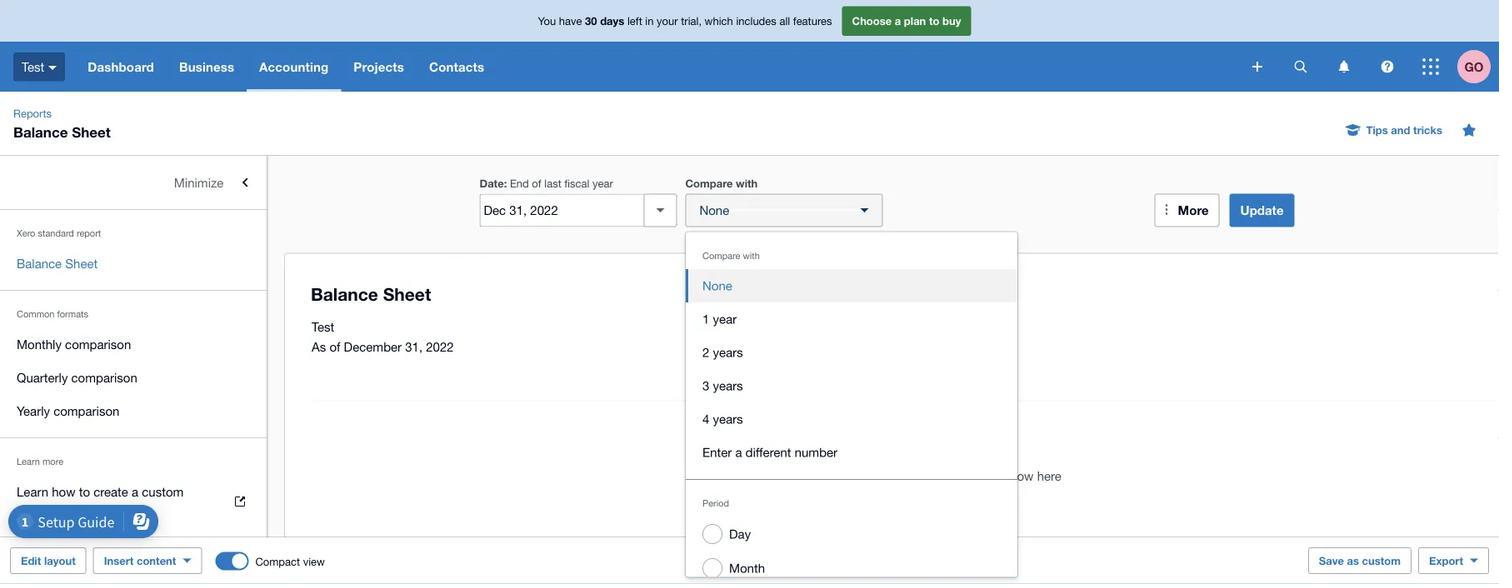 Task type: vqa. For each thing, say whether or not it's contained in the screenshot.
dashboard
yes



Task type: locate. For each thing, give the bounding box(es) containing it.
1 horizontal spatial custom
[[1362, 554, 1401, 567]]

to left buy
[[929, 14, 940, 27]]

test
[[22, 59, 44, 74], [312, 320, 334, 334]]

which
[[705, 14, 733, 27]]

1 horizontal spatial of
[[532, 177, 541, 190]]

0 vertical spatial custom
[[142, 484, 184, 499]]

learn how to create a custom report link
[[0, 475, 267, 528]]

0 horizontal spatial to
[[79, 484, 90, 499]]

to right the how
[[79, 484, 90, 499]]

none
[[700, 203, 729, 218], [703, 278, 732, 293]]

Select end date field
[[480, 195, 644, 226]]

export
[[1429, 554, 1463, 567]]

a inside button
[[735, 445, 742, 459]]

with down none popup button on the top
[[743, 250, 760, 261]]

day
[[729, 526, 751, 541]]

plan
[[904, 14, 926, 27]]

with
[[736, 177, 758, 190], [743, 250, 760, 261]]

balance inside "reports balance sheet"
[[13, 123, 68, 140]]

comparison down quarterly comparison
[[53, 403, 119, 418]]

custom
[[142, 484, 184, 499], [1362, 554, 1401, 567]]

choose a plan to buy
[[852, 14, 961, 27]]

of inside the test as of december 31, 2022
[[329, 340, 340, 354]]

navigation inside banner
[[75, 42, 1241, 92]]

1 vertical spatial of
[[329, 340, 340, 354]]

buy
[[943, 14, 961, 27]]

comparison for monthly comparison
[[65, 337, 131, 351]]

more button
[[1155, 194, 1220, 227]]

go
[[1465, 59, 1484, 74]]

with up none popup button on the top
[[736, 177, 758, 190]]

and
[[1391, 123, 1410, 136]]

0 vertical spatial learn
[[17, 456, 40, 467]]

test button
[[0, 42, 75, 92]]

includes
[[736, 14, 777, 27]]

trial,
[[681, 14, 702, 27]]

report up edit
[[17, 504, 50, 519]]

2 horizontal spatial to
[[989, 469, 1000, 483]]

a right 'create'
[[132, 484, 138, 499]]

as
[[312, 340, 326, 354]]

1 vertical spatial learn
[[17, 484, 48, 499]]

of right as
[[329, 340, 340, 354]]

0 vertical spatial test
[[22, 59, 44, 74]]

1 vertical spatial a
[[735, 445, 742, 459]]

0 horizontal spatial custom
[[142, 484, 184, 499]]

go button
[[1458, 42, 1499, 92]]

2 horizontal spatial a
[[895, 14, 901, 27]]

days
[[600, 14, 624, 27]]

1 horizontal spatial test
[[312, 320, 334, 334]]

none button
[[685, 194, 883, 227]]

learn how to create a custom report
[[17, 484, 184, 519]]

test up as
[[312, 320, 334, 334]]

3
[[703, 378, 709, 393]]

monthly
[[17, 337, 62, 351]]

1 vertical spatial comparison
[[71, 370, 137, 385]]

2 vertical spatial years
[[713, 411, 743, 426]]

update button
[[1230, 194, 1295, 227]]

years right the 4
[[713, 411, 743, 426]]

0 vertical spatial years
[[713, 345, 743, 359]]

here
[[1037, 469, 1062, 483]]

report right standard
[[77, 228, 101, 239]]

0 horizontal spatial of
[[329, 340, 340, 354]]

comparison for yearly comparison
[[53, 403, 119, 418]]

learn down learn more
[[17, 484, 48, 499]]

0 vertical spatial balance
[[13, 123, 68, 140]]

navigation
[[75, 42, 1241, 92]]

common
[[17, 309, 55, 320]]

2 years from the top
[[713, 378, 743, 393]]

dashboard
[[88, 59, 154, 74]]

svg image up tips and tricks button
[[1381, 60, 1394, 73]]

learn for learn how to create a custom report
[[17, 484, 48, 499]]

none inside button
[[703, 278, 732, 293]]

banner containing dashboard
[[0, 0, 1499, 92]]

tips and tricks button
[[1336, 117, 1453, 143]]

learn left more
[[17, 456, 40, 467]]

balance
[[13, 123, 68, 140], [17, 256, 62, 270]]

3 years from the top
[[713, 411, 743, 426]]

1 vertical spatial with
[[743, 250, 760, 261]]

contacts
[[429, 59, 484, 74]]

0 horizontal spatial a
[[132, 484, 138, 499]]

to inside learn how to create a custom report
[[79, 484, 90, 499]]

business
[[179, 59, 234, 74]]

enter
[[703, 445, 732, 459]]

test inside popup button
[[22, 59, 44, 74]]

learn
[[17, 456, 40, 467], [17, 484, 48, 499]]

1 vertical spatial year
[[713, 311, 737, 326]]

custom right 'create'
[[142, 484, 184, 499]]

a right enter
[[735, 445, 742, 459]]

30
[[585, 14, 597, 27]]

0 vertical spatial comparison
[[65, 337, 131, 351]]

group
[[686, 232, 1018, 584]]

1 horizontal spatial year
[[713, 311, 737, 326]]

compare up none popup button on the top
[[685, 177, 733, 190]]

1 learn from the top
[[17, 456, 40, 467]]

svg image up reports
[[49, 66, 57, 70]]

years for 2 years
[[713, 345, 743, 359]]

comparison for quarterly comparison
[[71, 370, 137, 385]]

day button
[[686, 516, 1018, 550]]

left
[[627, 14, 642, 27]]

compare up "1 year"
[[703, 250, 740, 261]]

1 vertical spatial custom
[[1362, 554, 1401, 567]]

svg image
[[1381, 60, 1394, 73], [49, 66, 57, 70]]

comparison inside "link"
[[71, 370, 137, 385]]

remove from favorites image
[[1453, 113, 1486, 147]]

to
[[929, 14, 940, 27], [989, 469, 1000, 483], [79, 484, 90, 499]]

compare
[[685, 177, 733, 190], [703, 250, 740, 261]]

to left show
[[989, 469, 1000, 483]]

2 learn from the top
[[17, 484, 48, 499]]

monthly comparison link
[[0, 328, 267, 361]]

1 vertical spatial test
[[312, 320, 334, 334]]

yearly comparison link
[[0, 394, 267, 428]]

yearly comparison
[[17, 403, 119, 418]]

export button
[[1418, 548, 1489, 574]]

custom right as
[[1362, 554, 1401, 567]]

0 vertical spatial none
[[700, 203, 729, 218]]

2 vertical spatial to
[[79, 484, 90, 499]]

business button
[[167, 42, 247, 92]]

list box
[[686, 232, 1018, 584]]

1 vertical spatial years
[[713, 378, 743, 393]]

balance sheet link
[[0, 247, 267, 280]]

0 vertical spatial a
[[895, 14, 901, 27]]

0 horizontal spatial test
[[22, 59, 44, 74]]

balance down 'reports' link at the left of page
[[13, 123, 68, 140]]

1 horizontal spatial report
[[77, 228, 101, 239]]

with inside group
[[743, 250, 760, 261]]

compare with
[[685, 177, 758, 190], [703, 250, 760, 261]]

1 vertical spatial compare with
[[703, 250, 760, 261]]

1 vertical spatial to
[[989, 469, 1000, 483]]

learn inside learn how to create a custom report
[[17, 484, 48, 499]]

enter a different number button
[[686, 435, 1018, 469]]

0 horizontal spatial svg image
[[49, 66, 57, 70]]

1 vertical spatial report
[[17, 504, 50, 519]]

sheet down xero standard report
[[65, 256, 98, 270]]

0 vertical spatial compare with
[[685, 177, 758, 190]]

test for test
[[22, 59, 44, 74]]

2 vertical spatial a
[[132, 484, 138, 499]]

1 year
[[703, 311, 737, 326]]

none right list of convenience dates image
[[700, 203, 729, 218]]

navigation containing dashboard
[[75, 42, 1241, 92]]

common formats
[[17, 309, 88, 320]]

banner
[[0, 0, 1499, 92]]

of left last
[[532, 177, 541, 190]]

years right 2
[[713, 345, 743, 359]]

standard
[[38, 228, 74, 239]]

0 horizontal spatial report
[[17, 504, 50, 519]]

of
[[532, 177, 541, 190], [329, 340, 340, 354]]

2 vertical spatial comparison
[[53, 403, 119, 418]]

projects button
[[341, 42, 417, 92]]

monthly comparison
[[17, 337, 131, 351]]

2022
[[426, 340, 454, 354]]

4 years
[[703, 411, 743, 426]]

none up "1 year"
[[703, 278, 732, 293]]

year right fiscal
[[593, 177, 613, 190]]

nothing
[[942, 469, 986, 483]]

report
[[77, 228, 101, 239], [17, 504, 50, 519]]

projects
[[354, 59, 404, 74]]

a left plan
[[895, 14, 901, 27]]

0 horizontal spatial year
[[593, 177, 613, 190]]

sheet
[[72, 123, 111, 140], [65, 256, 98, 270]]

years right 3 on the bottom of the page
[[713, 378, 743, 393]]

report inside learn how to create a custom report
[[17, 504, 50, 519]]

compare with up "1 year"
[[703, 250, 760, 261]]

0 vertical spatial report
[[77, 228, 101, 239]]

compare with up none popup button on the top
[[685, 177, 758, 190]]

comparison down formats
[[65, 337, 131, 351]]

sheet up minimize button
[[72, 123, 111, 140]]

more
[[42, 456, 63, 467]]

year right 1
[[713, 311, 737, 326]]

0 vertical spatial with
[[736, 177, 758, 190]]

balance down xero
[[17, 256, 62, 270]]

year inside group
[[713, 311, 737, 326]]

0 vertical spatial sheet
[[72, 123, 111, 140]]

1 horizontal spatial to
[[929, 14, 940, 27]]

quarterly
[[17, 370, 68, 385]]

1 vertical spatial none
[[703, 278, 732, 293]]

svg image
[[1423, 58, 1439, 75], [1295, 60, 1307, 73], [1339, 60, 1350, 73], [1253, 62, 1263, 72]]

1 years from the top
[[713, 345, 743, 359]]

test inside the test as of december 31, 2022
[[312, 320, 334, 334]]

3 years
[[703, 378, 743, 393]]

test up reports
[[22, 59, 44, 74]]

comparison down monthly comparison link at the left of page
[[71, 370, 137, 385]]

1 vertical spatial compare
[[703, 250, 740, 261]]

1 horizontal spatial a
[[735, 445, 742, 459]]



Task type: describe. For each thing, give the bounding box(es) containing it.
number
[[795, 445, 838, 459]]

years for 4 years
[[713, 411, 743, 426]]

yearly
[[17, 403, 50, 418]]

update
[[1241, 203, 1284, 218]]

save as custom button
[[1308, 548, 1412, 574]]

31,
[[405, 340, 423, 354]]

period
[[703, 498, 729, 508]]

date
[[480, 177, 504, 190]]

nothing to show here
[[942, 469, 1062, 483]]

0 vertical spatial year
[[593, 177, 613, 190]]

save
[[1319, 554, 1344, 567]]

compact view
[[255, 555, 325, 568]]

your
[[657, 14, 678, 27]]

list of convenience dates image
[[644, 194, 677, 227]]

xero standard report
[[17, 228, 101, 239]]

you have 30 days left in your trial, which includes all features
[[538, 14, 832, 27]]

as
[[1347, 554, 1359, 567]]

different
[[746, 445, 791, 459]]

test for test as of december 31, 2022
[[312, 320, 334, 334]]

4
[[703, 411, 709, 426]]

edit
[[21, 554, 41, 567]]

0 vertical spatial of
[[532, 177, 541, 190]]

none inside popup button
[[700, 203, 729, 218]]

more
[[1178, 203, 1209, 218]]

svg image inside test popup button
[[49, 66, 57, 70]]

december
[[344, 340, 402, 354]]

reports link
[[7, 105, 58, 122]]

Report title field
[[307, 275, 1499, 313]]

balance sheet
[[17, 256, 98, 270]]

compact
[[255, 555, 300, 568]]

you
[[538, 14, 556, 27]]

edit layout
[[21, 554, 76, 567]]

edit layout button
[[10, 548, 86, 574]]

insert content button
[[93, 548, 202, 574]]

a for enter
[[735, 445, 742, 459]]

quarterly comparison link
[[0, 361, 267, 394]]

a for choose
[[895, 14, 901, 27]]

1 horizontal spatial svg image
[[1381, 60, 1394, 73]]

sheet inside "reports balance sheet"
[[72, 123, 111, 140]]

minimize
[[174, 175, 224, 190]]

0 vertical spatial to
[[929, 14, 940, 27]]

end
[[510, 177, 529, 190]]

tips
[[1366, 123, 1388, 136]]

learn more
[[17, 456, 63, 467]]

tips and tricks
[[1366, 123, 1443, 136]]

2 years
[[703, 345, 743, 359]]

to inside report output element
[[989, 469, 1000, 483]]

create
[[94, 484, 128, 499]]

choose
[[852, 14, 892, 27]]

layout
[[44, 554, 76, 567]]

test as of december 31, 2022
[[312, 320, 454, 354]]

:
[[504, 177, 507, 190]]

tricks
[[1413, 123, 1443, 136]]

month button
[[686, 550, 1018, 584]]

a inside learn how to create a custom report
[[132, 484, 138, 499]]

years for 3 years
[[713, 378, 743, 393]]

view
[[303, 555, 325, 568]]

all
[[780, 14, 790, 27]]

list box containing none
[[686, 232, 1018, 584]]

custom inside learn how to create a custom report
[[142, 484, 184, 499]]

fiscal
[[564, 177, 590, 190]]

formats
[[57, 309, 88, 320]]

group containing none
[[686, 232, 1018, 584]]

how
[[52, 484, 75, 499]]

0 vertical spatial compare
[[685, 177, 733, 190]]

dashboard link
[[75, 42, 167, 92]]

last
[[544, 177, 561, 190]]

insert
[[104, 554, 134, 567]]

contacts button
[[417, 42, 497, 92]]

content
[[137, 554, 176, 567]]

none button
[[686, 269, 1018, 302]]

1 vertical spatial balance
[[17, 256, 62, 270]]

reports
[[13, 107, 52, 120]]

have
[[559, 14, 582, 27]]

quarterly comparison
[[17, 370, 137, 385]]

date : end of last fiscal year
[[480, 177, 613, 190]]

compare with inside group
[[703, 250, 760, 261]]

in
[[645, 14, 654, 27]]

1
[[703, 311, 709, 326]]

2
[[703, 345, 709, 359]]

report output element
[[312, 370, 1499, 519]]

1 vertical spatial sheet
[[65, 256, 98, 270]]

enter a different number
[[703, 445, 838, 459]]

learn for learn more
[[17, 456, 40, 467]]

custom inside button
[[1362, 554, 1401, 567]]

xero
[[17, 228, 35, 239]]

accounting
[[259, 59, 329, 74]]

minimize button
[[0, 166, 267, 199]]

compare inside group
[[703, 250, 740, 261]]

reports balance sheet
[[13, 107, 111, 140]]



